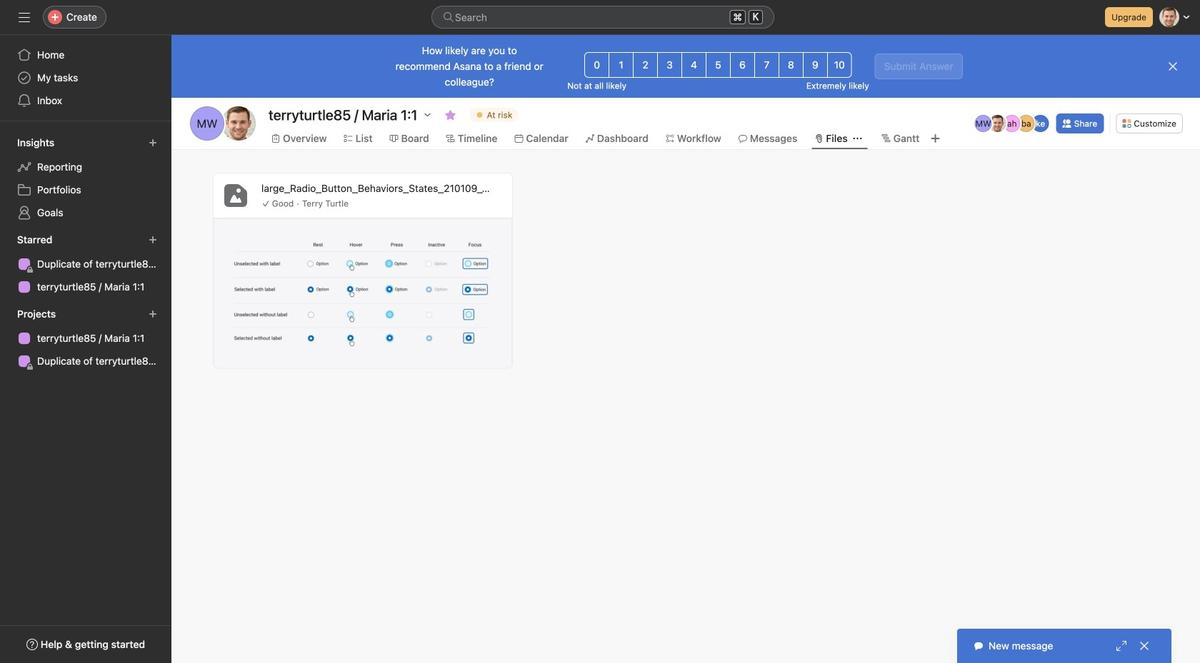 Task type: vqa. For each thing, say whether or not it's contained in the screenshot.
Plan related to cross-functional project plan 3 tasks due soon
no



Task type: locate. For each thing, give the bounding box(es) containing it.
None radio
[[658, 52, 682, 78], [803, 52, 828, 78], [658, 52, 682, 78], [803, 52, 828, 78]]

projects element
[[0, 302, 172, 376]]

None field
[[432, 6, 775, 29]]

tab actions image
[[854, 134, 862, 143]]

starred element
[[0, 227, 172, 302]]

option group
[[585, 52, 852, 78]]

None radio
[[585, 52, 610, 78], [609, 52, 634, 78], [633, 52, 658, 78], [682, 52, 707, 78], [706, 52, 731, 78], [730, 52, 755, 78], [755, 52, 780, 78], [779, 52, 804, 78], [827, 52, 852, 78], [585, 52, 610, 78], [609, 52, 634, 78], [633, 52, 658, 78], [682, 52, 707, 78], [706, 52, 731, 78], [730, 52, 755, 78], [755, 52, 780, 78], [779, 52, 804, 78], [827, 52, 852, 78]]

Search tasks, projects, and more text field
[[432, 6, 775, 29]]

expand new message image
[[1116, 641, 1128, 652]]



Task type: describe. For each thing, give the bounding box(es) containing it.
new insights image
[[149, 139, 157, 147]]

hide sidebar image
[[19, 11, 30, 23]]

global element
[[0, 35, 172, 121]]

add items to starred image
[[149, 236, 157, 244]]

add tab image
[[930, 133, 941, 144]]

remove from starred image
[[445, 109, 456, 121]]

insights element
[[0, 130, 172, 227]]

new project or portfolio image
[[149, 310, 157, 319]]

dismiss image
[[1168, 61, 1179, 72]]

close image
[[1139, 641, 1150, 652]]



